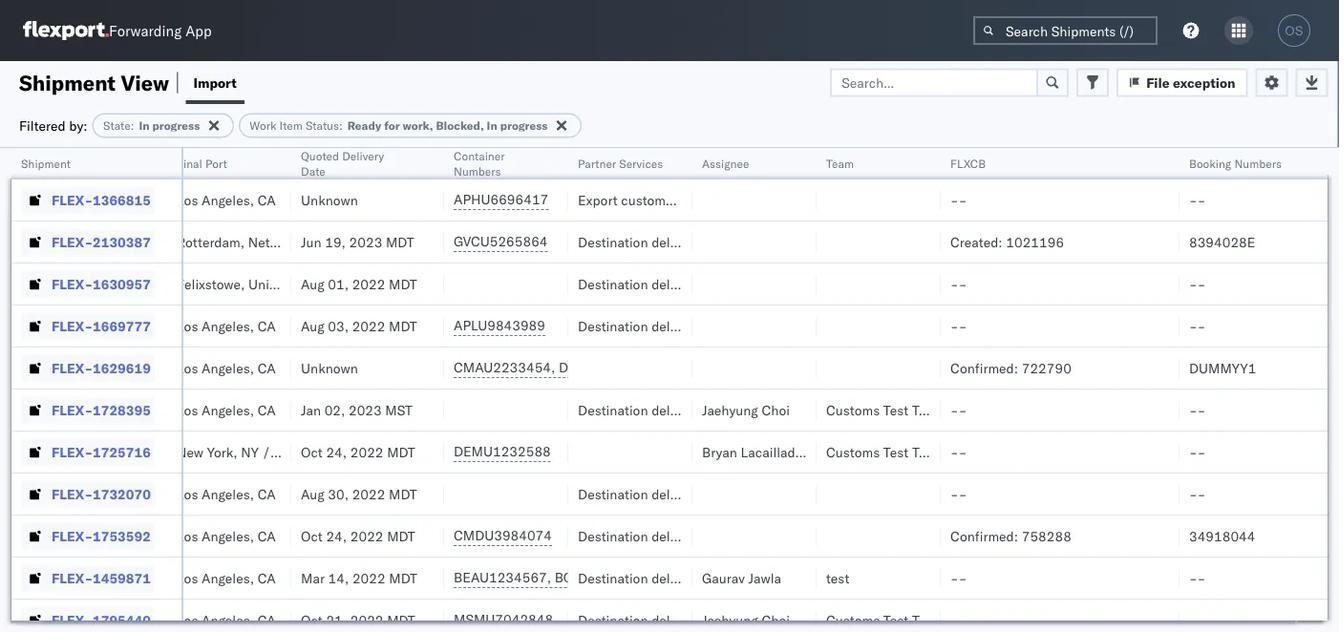 Task type: locate. For each thing, give the bounding box(es) containing it.
3 los angeles, ca from the top
[[177, 360, 276, 376]]

flex-1459871 button
[[21, 565, 155, 592]]

1 vertical spatial 2023
[[349, 402, 382, 419]]

5 ca from the top
[[258, 486, 276, 503]]

ny
[[241, 444, 259, 461]]

1753592
[[93, 528, 151, 545]]

aug for aug 01, 2022 mdt
[[301, 276, 325, 292]]

1 angeles, from the top
[[202, 192, 254, 208]]

booking numbers
[[1190, 156, 1282, 171]]

6 ca from the top
[[258, 528, 276, 545]]

flex- for 1732070
[[52, 486, 93, 503]]

oct left 21, at the left bottom of the page
[[301, 612, 323, 629]]

msmu7042848
[[454, 612, 553, 628]]

0 horizontal spatial in
[[139, 118, 150, 133]]

los down the final
[[177, 192, 198, 208]]

2 delivery from the top
[[652, 402, 699, 419]]

21,
[[326, 612, 347, 629]]

2022 right 30,
[[352, 486, 385, 503]]

flex-1366815
[[52, 192, 151, 208]]

import inside button
[[193, 74, 237, 91]]

aug left 30,
[[301, 486, 325, 503]]

bozo1234565,
[[555, 570, 652, 586]]

mdt right 30,
[[389, 486, 417, 503]]

unknown down date
[[301, 192, 358, 208]]

5 resize handle column header from the left
[[546, 148, 569, 633]]

-
[[951, 192, 959, 208], [959, 192, 967, 208], [1190, 192, 1198, 208], [1198, 192, 1206, 208], [951, 276, 959, 292], [959, 276, 967, 292], [1190, 276, 1198, 292], [1198, 276, 1206, 292], [951, 318, 959, 334], [959, 318, 967, 334], [1190, 318, 1198, 334], [1198, 318, 1206, 334], [951, 402, 959, 419], [959, 402, 967, 419], [1190, 402, 1198, 419], [1198, 402, 1206, 419], [951, 444, 959, 461], [959, 444, 967, 461], [1190, 444, 1198, 461], [1198, 444, 1206, 461], [951, 486, 959, 503], [959, 486, 967, 503], [1190, 486, 1198, 503], [1198, 486, 1206, 503], [951, 570, 959, 587], [959, 570, 967, 587], [1190, 570, 1198, 587], [1198, 570, 1206, 587], [951, 612, 959, 629], [959, 612, 967, 629], [1190, 612, 1198, 629], [1198, 612, 1206, 629]]

1 flex- from the top
[[52, 192, 93, 208]]

mar 14, 2022 mdt
[[301, 570, 417, 587]]

resize handle column header
[[144, 148, 167, 633], [159, 148, 182, 633], [269, 148, 291, 633], [421, 148, 444, 633], [546, 148, 569, 633], [670, 148, 693, 633], [794, 148, 817, 633], [918, 148, 941, 633], [1157, 148, 1180, 633]]

unknown
[[301, 192, 358, 208], [301, 360, 358, 376]]

0 vertical spatial aug
[[301, 276, 325, 292]]

7 los from the top
[[177, 570, 198, 587]]

3 los from the top
[[177, 360, 198, 376]]

0 horizontal spatial import
[[193, 74, 237, 91]]

delivery
[[342, 149, 384, 163]]

confirmed: 758288
[[951, 528, 1072, 545]]

oct 24, 2022 mdt
[[301, 444, 415, 461], [301, 528, 415, 545]]

in right blocked,
[[487, 118, 498, 133]]

0 vertical spatial import
[[193, 74, 237, 91]]

7 flex- from the top
[[52, 444, 93, 461]]

0 vertical spatial unknown
[[301, 192, 358, 208]]

app
[[186, 21, 212, 40]]

0 horizontal spatial progress
[[152, 118, 200, 133]]

flex- down flex-1669777 button at the left of page
[[52, 360, 93, 376]]

angeles,
[[202, 192, 254, 208], [202, 318, 254, 334], [202, 360, 254, 376], [202, 402, 254, 419], [202, 486, 254, 503], [202, 528, 254, 545], [202, 570, 254, 587], [202, 612, 254, 629]]

jaehyung choi up bryan
[[702, 402, 790, 419]]

numbers down the "container"
[[454, 164, 501, 178]]

2 vertical spatial oct
[[301, 612, 323, 629]]

los right 1753592
[[177, 528, 198, 545]]

oct
[[301, 444, 323, 461], [301, 528, 323, 545], [301, 612, 323, 629]]

team
[[827, 156, 854, 171]]

flex-1630957 button
[[21, 271, 155, 298]]

flex- down shipment button
[[52, 192, 93, 208]]

unknown up 02,
[[301, 360, 358, 376]]

flex- down flex-1366815 button
[[52, 234, 93, 250]]

shipment up by:
[[19, 69, 116, 96]]

jawla
[[749, 570, 782, 587]]

mdt down aug 01, 2022 mdt
[[389, 318, 417, 334]]

beau1234567, bozo1234565, tcnu1234565
[[454, 570, 750, 586]]

los up new
[[177, 402, 198, 419]]

demu1232588
[[454, 443, 551, 460]]

2 flex- from the top
[[52, 234, 93, 250]]

flex-1795440
[[52, 612, 151, 629]]

aug 01, 2022 mdt
[[301, 276, 417, 292]]

: left ready
[[339, 118, 343, 133]]

/
[[262, 444, 271, 461]]

newark,
[[274, 444, 324, 461]]

flex-1732070
[[52, 486, 151, 503]]

state : in progress
[[103, 118, 200, 133]]

ca
[[258, 192, 276, 208], [258, 318, 276, 334], [258, 360, 276, 376], [258, 402, 276, 419], [258, 486, 276, 503], [258, 528, 276, 545], [258, 570, 276, 587], [258, 612, 276, 629]]

3 angeles, from the top
[[202, 360, 254, 376]]

2 in from the left
[[487, 118, 498, 133]]

numbers right booking
[[1235, 156, 1282, 171]]

in right state
[[139, 118, 150, 133]]

numbers inside container numbers
[[454, 164, 501, 178]]

4 los angeles, ca from the top
[[177, 402, 276, 419]]

1 vertical spatial choi
[[870, 444, 898, 461]]

oct 24, 2022 mdt up aug 30, 2022 mdt
[[301, 444, 415, 461]]

2022 right nj
[[350, 444, 384, 461]]

shipment view
[[19, 69, 169, 96]]

flex- down flex-1732070 button
[[52, 528, 93, 545]]

import
[[193, 74, 237, 91], [680, 192, 720, 208]]

oct left nj
[[301, 444, 323, 461]]

shipment inside button
[[21, 156, 71, 171]]

Search Shipments (/) text field
[[974, 16, 1158, 45]]

4 flex- from the top
[[52, 318, 93, 334]]

forwarding
[[109, 21, 182, 40]]

1 horizontal spatial :
[[339, 118, 343, 133]]

6 destination delivery from the top
[[578, 612, 699, 629]]

oct 24, 2022 mdt down aug 30, 2022 mdt
[[301, 528, 415, 545]]

jan
[[301, 402, 321, 419]]

progress
[[152, 118, 200, 133], [500, 118, 548, 133]]

in
[[139, 118, 150, 133], [487, 118, 498, 133]]

1728395
[[93, 402, 151, 419]]

flex- down flex-2130387 button in the left of the page
[[52, 276, 93, 292]]

0 vertical spatial 24,
[[326, 444, 347, 461]]

3 flex- from the top
[[52, 276, 93, 292]]

confirmed: left 722790 at the right of the page
[[951, 360, 1019, 376]]

1 in from the left
[[139, 118, 150, 133]]

2 unknown from the top
[[301, 360, 358, 376]]

24, right newark,
[[326, 444, 347, 461]]

0 vertical spatial jaehyung choi
[[702, 402, 790, 419]]

8 flex- from the top
[[52, 486, 93, 503]]

1 vertical spatial unknown
[[301, 360, 358, 376]]

os
[[1286, 23, 1304, 38]]

2022 right 03,
[[352, 318, 385, 334]]

2 aug from the top
[[301, 318, 325, 334]]

1 horizontal spatial numbers
[[1235, 156, 1282, 171]]

1 los angeles, ca from the top
[[177, 192, 276, 208]]

aug for aug 03, 2022 mdt
[[301, 318, 325, 334]]

1 vertical spatial confirmed:
[[951, 528, 1019, 545]]

1 aug from the top
[[301, 276, 325, 292]]

9 resize handle column header from the left
[[1157, 148, 1180, 633]]

0 vertical spatial shipment
[[19, 69, 116, 96]]

6 flex- from the top
[[52, 402, 93, 419]]

10 flex- from the top
[[52, 570, 93, 587]]

0 vertical spatial confirmed:
[[951, 360, 1019, 376]]

1 vertical spatial oct 24, 2022 mdt
[[301, 528, 415, 545]]

mdt down mst
[[387, 444, 415, 461]]

flex- down flex-1630957 button
[[52, 318, 93, 334]]

mdt up aug 01, 2022 mdt
[[386, 234, 414, 250]]

york,
[[207, 444, 238, 461]]

confirmed: for confirmed: 758288
[[951, 528, 1019, 545]]

2 2023 from the top
[[349, 402, 382, 419]]

1 2023 from the top
[[349, 234, 383, 250]]

import down app
[[193, 74, 237, 91]]

: down view
[[131, 118, 134, 133]]

dummyy1
[[1190, 360, 1257, 376]]

24, down 30,
[[326, 528, 347, 545]]

1 vertical spatial 24,
[[326, 528, 347, 545]]

2023 right 19,
[[349, 234, 383, 250]]

8 angeles, from the top
[[202, 612, 254, 629]]

flex- for 1629619
[[52, 360, 93, 376]]

jan 02, 2023 mst
[[301, 402, 413, 419]]

6 delivery from the top
[[652, 612, 699, 629]]

partner services
[[578, 156, 663, 171]]

1 horizontal spatial progress
[[500, 118, 548, 133]]

jaehyung choi down gaurav jawla
[[702, 612, 790, 629]]

2022 right 01,
[[352, 276, 385, 292]]

import down assignee
[[680, 192, 720, 208]]

1 vertical spatial jaehyung choi
[[702, 612, 790, 629]]

1629619
[[93, 360, 151, 376]]

by:
[[69, 117, 88, 134]]

1 horizontal spatial in
[[487, 118, 498, 133]]

3 ca from the top
[[258, 360, 276, 376]]

jun 19, 2023 mdt
[[301, 234, 414, 250]]

2023
[[349, 234, 383, 250], [349, 402, 382, 419]]

11 flex- from the top
[[52, 612, 93, 629]]

progress up the final
[[152, 118, 200, 133]]

5 delivery from the top
[[652, 570, 699, 587]]

2023 for 19,
[[349, 234, 383, 250]]

1 vertical spatial shipment
[[21, 156, 71, 171]]

0 vertical spatial 2023
[[349, 234, 383, 250]]

mdt
[[386, 234, 414, 250], [389, 276, 417, 292], [389, 318, 417, 334], [387, 444, 415, 461], [389, 486, 417, 503], [387, 528, 415, 545], [389, 570, 417, 587], [387, 612, 415, 629]]

services
[[619, 156, 663, 171]]

8 ca from the top
[[258, 612, 276, 629]]

shipment down filtered
[[21, 156, 71, 171]]

customs,
[[621, 192, 677, 208]]

flex- up 'flex-1795440' button at the bottom of the page
[[52, 570, 93, 587]]

flex- down flex-1725716 button
[[52, 486, 93, 503]]

export
[[578, 192, 618, 208]]

:
[[131, 118, 134, 133], [339, 118, 343, 133]]

1795440
[[93, 612, 151, 629]]

shipment for shipment
[[21, 156, 71, 171]]

los down new
[[177, 486, 198, 503]]

3 resize handle column header from the left
[[269, 148, 291, 633]]

aug 03, 2022 mdt
[[301, 318, 417, 334]]

2 ca from the top
[[258, 318, 276, 334]]

flex- down flex-1459871 button
[[52, 612, 93, 629]]

2 vertical spatial jaehyung
[[702, 612, 759, 629]]

02,
[[325, 402, 345, 419]]

filtered by:
[[19, 117, 88, 134]]

2022 right 21, at the left bottom of the page
[[350, 612, 384, 629]]

jaehyung down gaurav at right
[[702, 612, 759, 629]]

aplu9843989
[[454, 317, 546, 334]]

bryan lacaillade, jaehyung choi
[[702, 444, 898, 461]]

flxcb button
[[941, 152, 1161, 171]]

1725716
[[93, 444, 151, 461]]

0 horizontal spatial numbers
[[454, 164, 501, 178]]

2023 right 02,
[[349, 402, 382, 419]]

flex-1630957
[[52, 276, 151, 292]]

destination delivery
[[578, 318, 699, 334], [578, 402, 699, 419], [578, 486, 699, 503], [578, 528, 699, 545], [578, 570, 699, 587], [578, 612, 699, 629]]

flex- down flex-1629619 button
[[52, 402, 93, 419]]

forwarding app
[[109, 21, 212, 40]]

jaehyung right lacaillade,
[[811, 444, 867, 461]]

numbers
[[1235, 156, 1282, 171], [454, 164, 501, 178]]

jaehyung up bryan
[[702, 402, 759, 419]]

0 vertical spatial oct
[[301, 444, 323, 461]]

mdt up oct 21, 2022 mdt
[[389, 570, 417, 587]]

flex- down 'flex-1728395' button
[[52, 444, 93, 461]]

1 oct 24, 2022 mdt from the top
[[301, 444, 415, 461]]

1 confirmed: from the top
[[951, 360, 1019, 376]]

14,
[[328, 570, 349, 587]]

2 confirmed: from the top
[[951, 528, 1019, 545]]

progress up container numbers button
[[500, 118, 548, 133]]

6 resize handle column header from the left
[[670, 148, 693, 633]]

2022 right the 14,
[[353, 570, 386, 587]]

2 los from the top
[[177, 318, 198, 334]]

9 flex- from the top
[[52, 528, 93, 545]]

3 aug from the top
[[301, 486, 325, 503]]

1 vertical spatial oct
[[301, 528, 323, 545]]

1 vertical spatial import
[[680, 192, 720, 208]]

1 resize handle column header from the left
[[144, 148, 167, 633]]

aug left 03,
[[301, 318, 325, 334]]

flex-1629619
[[52, 360, 151, 376]]

numbers for container numbers
[[454, 164, 501, 178]]

los right 1795440
[[177, 612, 198, 629]]

confirmed: left 758288
[[951, 528, 1019, 545]]

1 horizontal spatial import
[[680, 192, 720, 208]]

flexport. image
[[23, 21, 109, 40]]

shipment button
[[11, 152, 162, 171]]

2 jaehyung choi from the top
[[702, 612, 790, 629]]

mdt down mar 14, 2022 mdt at the bottom left of the page
[[387, 612, 415, 629]]

los right 1459871
[[177, 570, 198, 587]]

numbers inside booking numbers button
[[1235, 156, 1282, 171]]

19,
[[325, 234, 346, 250]]

1 vertical spatial aug
[[301, 318, 325, 334]]

2 vertical spatial aug
[[301, 486, 325, 503]]

export customs, import customs
[[578, 192, 775, 208]]

los right the 1629619
[[177, 360, 198, 376]]

partner
[[578, 156, 616, 171]]

8394028e
[[1190, 234, 1256, 250]]

3 oct from the top
[[301, 612, 323, 629]]

oct up mar
[[301, 528, 323, 545]]

30,
[[328, 486, 349, 503]]

flex-
[[52, 192, 93, 208], [52, 234, 93, 250], [52, 276, 93, 292], [52, 318, 93, 334], [52, 360, 93, 376], [52, 402, 93, 419], [52, 444, 93, 461], [52, 486, 93, 503], [52, 528, 93, 545], [52, 570, 93, 587], [52, 612, 93, 629]]

los
[[177, 192, 198, 208], [177, 318, 198, 334], [177, 360, 198, 376], [177, 402, 198, 419], [177, 486, 198, 503], [177, 528, 198, 545], [177, 570, 198, 587], [177, 612, 198, 629]]

0 vertical spatial oct 24, 2022 mdt
[[301, 444, 415, 461]]

2 24, from the top
[[326, 528, 347, 545]]

file exception button
[[1117, 68, 1248, 97], [1117, 68, 1248, 97]]

los down felixstowe,
[[177, 318, 198, 334]]

netherlands
[[248, 234, 323, 250]]

5 flex- from the top
[[52, 360, 93, 376]]

aug left 01,
[[301, 276, 325, 292]]

1 unknown from the top
[[301, 192, 358, 208]]

0 horizontal spatial :
[[131, 118, 134, 133]]

shipment
[[19, 69, 116, 96], [21, 156, 71, 171]]

2 oct 24, 2022 mdt from the top
[[301, 528, 415, 545]]



Task type: describe. For each thing, give the bounding box(es) containing it.
demu1232567
[[559, 359, 656, 376]]

2 los angeles, ca from the top
[[177, 318, 276, 334]]

1459871
[[93, 570, 151, 587]]

4 destination from the top
[[578, 528, 648, 545]]

quoted delivery date button
[[291, 144, 425, 179]]

8 los angeles, ca from the top
[[177, 612, 276, 629]]

8 los from the top
[[177, 612, 198, 629]]

bryan
[[702, 444, 738, 461]]

34918044
[[1190, 528, 1256, 545]]

flex-2130387 button
[[21, 229, 155, 256]]

1021196
[[1006, 234, 1065, 250]]

6 los from the top
[[177, 528, 198, 545]]

2 oct from the top
[[301, 528, 323, 545]]

test
[[827, 570, 850, 587]]

flex-2130387
[[52, 234, 151, 250]]

5 angeles, from the top
[[202, 486, 254, 503]]

Search... text field
[[831, 68, 1039, 97]]

5 los from the top
[[177, 486, 198, 503]]

mst
[[385, 402, 413, 419]]

758288
[[1022, 528, 1072, 545]]

united
[[248, 276, 289, 292]]

confirmed: 722790
[[951, 360, 1072, 376]]

flex- for 1725716
[[52, 444, 93, 461]]

1 oct from the top
[[301, 444, 323, 461]]

flex-1669777
[[52, 318, 151, 334]]

1 progress from the left
[[152, 118, 200, 133]]

flex- for 1630957
[[52, 276, 93, 292]]

flex- for 1669777
[[52, 318, 93, 334]]

oct 21, 2022 mdt
[[301, 612, 415, 629]]

6 angeles, from the top
[[202, 528, 254, 545]]

container numbers
[[454, 149, 505, 178]]

0 vertical spatial jaehyung
[[702, 402, 759, 419]]

3 destination delivery from the top
[[578, 486, 699, 503]]

date
[[301, 164, 326, 178]]

kingdom
[[292, 276, 346, 292]]

blocked,
[[436, 118, 484, 133]]

2 angeles, from the top
[[202, 318, 254, 334]]

1630957
[[93, 276, 151, 292]]

1 delivery from the top
[[652, 318, 699, 334]]

mar
[[301, 570, 325, 587]]

cmau2233454, demu1232567
[[454, 359, 656, 376]]

created:
[[951, 234, 1003, 250]]

5 destination from the top
[[578, 570, 648, 587]]

status
[[306, 118, 339, 133]]

quoted
[[301, 149, 339, 163]]

container numbers button
[[444, 144, 549, 179]]

final port button
[[167, 152, 272, 171]]

gvcu5265864
[[454, 233, 548, 250]]

2 progress from the left
[[500, 118, 548, 133]]

5 los angeles, ca from the top
[[177, 486, 276, 503]]

2 destination delivery from the top
[[578, 402, 699, 419]]

forwarding app link
[[23, 21, 212, 40]]

1 : from the left
[[131, 118, 134, 133]]

1 destination from the top
[[578, 318, 648, 334]]

2 vertical spatial choi
[[762, 612, 790, 629]]

quoted delivery date
[[301, 149, 384, 178]]

2 destination from the top
[[578, 402, 648, 419]]

4 delivery from the top
[[652, 528, 699, 545]]

customs
[[724, 192, 775, 208]]

aug 30, 2022 mdt
[[301, 486, 417, 503]]

4 ca from the top
[[258, 402, 276, 419]]

3 destination from the top
[[578, 486, 648, 503]]

1 destination delivery from the top
[[578, 318, 699, 334]]

nj
[[328, 444, 343, 461]]

6 los angeles, ca from the top
[[177, 528, 276, 545]]

1732070
[[93, 486, 151, 503]]

1669777
[[93, 318, 151, 334]]

exception
[[1173, 74, 1236, 91]]

03,
[[328, 318, 349, 334]]

flex-1795440 button
[[21, 607, 155, 633]]

01,
[[328, 276, 349, 292]]

flex-1728395 button
[[21, 397, 155, 424]]

flex- for 1459871
[[52, 570, 93, 587]]

7 angeles, from the top
[[202, 570, 254, 587]]

2023 for 02,
[[349, 402, 382, 419]]

beau1234567,
[[454, 570, 551, 586]]

flex- for 2130387
[[52, 234, 93, 250]]

shipment for shipment view
[[19, 69, 116, 96]]

2022 up mar 14, 2022 mdt at the bottom left of the page
[[350, 528, 384, 545]]

0 vertical spatial choi
[[762, 402, 790, 419]]

1 jaehyung choi from the top
[[702, 402, 790, 419]]

4 destination delivery from the top
[[578, 528, 699, 545]]

5 destination delivery from the top
[[578, 570, 699, 587]]

booking
[[1190, 156, 1232, 171]]

numbers for booking numbers
[[1235, 156, 1282, 171]]

8 resize handle column header from the left
[[918, 148, 941, 633]]

flex-1753592
[[52, 528, 151, 545]]

mdt up aug 03, 2022 mdt
[[389, 276, 417, 292]]

3 delivery from the top
[[652, 486, 699, 503]]

flex-1366815 button
[[21, 187, 155, 214]]

flex- for 1753592
[[52, 528, 93, 545]]

7 los angeles, ca from the top
[[177, 570, 276, 587]]

1 los from the top
[[177, 192, 198, 208]]

2 : from the left
[[339, 118, 343, 133]]

file
[[1147, 74, 1170, 91]]

1366815
[[93, 192, 151, 208]]

final port
[[177, 156, 227, 171]]

view
[[121, 69, 169, 96]]

2130387
[[93, 234, 151, 250]]

flex-1753592 button
[[21, 523, 155, 550]]

4 los from the top
[[177, 402, 198, 419]]

cmau2233454,
[[454, 359, 556, 376]]

rotterdam,
[[177, 234, 245, 250]]

6 destination from the top
[[578, 612, 648, 629]]

lacaillade,
[[741, 444, 807, 461]]

gaurav jawla
[[702, 570, 782, 587]]

ready
[[348, 118, 382, 133]]

tcnu1234565
[[656, 570, 750, 586]]

flex- for 1366815
[[52, 192, 93, 208]]

work
[[250, 118, 277, 133]]

mdt up mar 14, 2022 mdt at the bottom left of the page
[[387, 528, 415, 545]]

cmdu3984074
[[454, 527, 552, 544]]

filtered
[[19, 117, 66, 134]]

1 vertical spatial jaehyung
[[811, 444, 867, 461]]

4 resize handle column header from the left
[[421, 148, 444, 633]]

rotterdam, netherlands
[[177, 234, 323, 250]]

new york, ny / newark, nj
[[177, 444, 343, 461]]

gaurav
[[702, 570, 745, 587]]

os button
[[1273, 9, 1317, 53]]

flex- for 1728395
[[52, 402, 93, 419]]

2 resize handle column header from the left
[[159, 148, 182, 633]]

for
[[384, 118, 400, 133]]

flex- for 1795440
[[52, 612, 93, 629]]

1 ca from the top
[[258, 192, 276, 208]]

work item status : ready for work, blocked, in progress
[[250, 118, 548, 133]]

7 ca from the top
[[258, 570, 276, 587]]

felixstowe,
[[177, 276, 245, 292]]

4 angeles, from the top
[[202, 402, 254, 419]]

felixstowe, united kingdom
[[177, 276, 346, 292]]

created: 1021196
[[951, 234, 1065, 250]]

flex-1459871
[[52, 570, 151, 587]]

7 resize handle column header from the left
[[794, 148, 817, 633]]

file exception
[[1147, 74, 1236, 91]]

aug for aug 30, 2022 mdt
[[301, 486, 325, 503]]

assignee
[[702, 156, 750, 171]]

1 24, from the top
[[326, 444, 347, 461]]

final
[[177, 156, 202, 171]]

confirmed: for confirmed: 722790
[[951, 360, 1019, 376]]



Task type: vqa. For each thing, say whether or not it's contained in the screenshot.
--
yes



